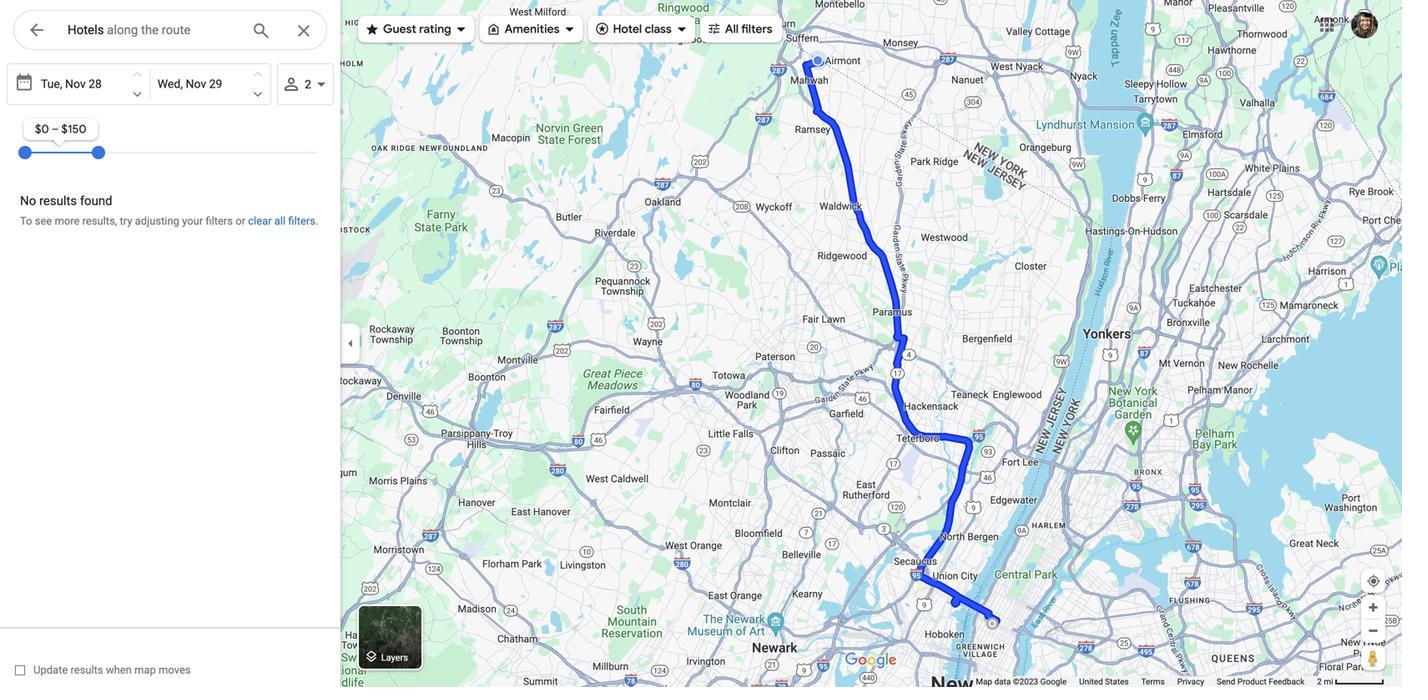Task type: vqa. For each thing, say whether or not it's contained in the screenshot.
rating in the left of the page
yes



Task type: describe. For each thing, give the bounding box(es) containing it.
privacy button
[[1177, 677, 1204, 688]]

all
[[274, 215, 286, 227]]

map
[[976, 677, 992, 687]]

adjusting
[[135, 215, 179, 227]]

mi
[[1324, 677, 1333, 687]]

price per night region
[[7, 105, 334, 177]]

set check in one day later image
[[130, 87, 145, 102]]

 search field
[[13, 10, 327, 53]]

show street view coverage image
[[1361, 646, 1386, 671]]

united
[[1079, 677, 1103, 687]]

or
[[236, 215, 245, 227]]

moves
[[159, 664, 191, 677]]

terms button
[[1141, 677, 1165, 688]]

update
[[33, 664, 68, 677]]

28
[[89, 77, 102, 91]]

united states button
[[1079, 677, 1129, 688]]

1 horizontal spatial filters
[[288, 215, 315, 227]]

Update results when map moves checkbox
[[15, 660, 191, 681]]

feedback
[[1269, 677, 1305, 687]]

update results when map moves
[[33, 664, 191, 677]]

google maps element
[[0, 0, 1402, 688]]

results for update
[[71, 664, 103, 677]]

set check out one day later image
[[251, 87, 266, 102]]

Hotels field
[[13, 10, 327, 51]]

$0 – $150
[[35, 122, 86, 137]]

 layers
[[364, 648, 408, 666]]

zoom in image
[[1367, 602, 1380, 614]]

google account: giulia masi  
(giulia.masi@adept.ai) image
[[1351, 12, 1378, 39]]

2 button
[[277, 63, 334, 105]]

filters inside  all filters
[[741, 22, 773, 37]]

0 horizontal spatial filters
[[206, 215, 233, 227]]

 all filters
[[707, 20, 773, 38]]

united states
[[1079, 677, 1129, 687]]


[[707, 20, 722, 38]]

.
[[315, 215, 318, 227]]

tue,
[[41, 77, 62, 91]]

$0
[[35, 122, 49, 137]]

data
[[994, 677, 1011, 687]]

 hotel class
[[595, 20, 672, 38]]

send
[[1217, 677, 1236, 687]]

2 for 2 mi
[[1317, 677, 1322, 687]]

clear
[[248, 215, 272, 227]]

results for hotels feed
[[0, 227, 341, 628]]

guest
[[383, 22, 416, 37]]

privacy
[[1177, 677, 1204, 687]]

show your location image
[[1366, 574, 1381, 589]]

no
[[20, 194, 36, 208]]



Task type: locate. For each thing, give the bounding box(es) containing it.
layers
[[381, 653, 408, 663]]

all
[[725, 22, 739, 37]]

map
[[134, 664, 156, 677]]

amenities button
[[480, 11, 583, 48]]

0 horizontal spatial 2
[[305, 77, 311, 91]]

2 horizontal spatial filters
[[741, 22, 773, 37]]

$150
[[61, 122, 86, 137]]

2 nov from the left
[[186, 77, 206, 91]]

try
[[120, 215, 132, 227]]

 button
[[13, 10, 60, 53]]

nov for no results found
[[186, 77, 206, 91]]


[[27, 18, 47, 42]]

results
[[39, 194, 77, 208], [71, 664, 103, 677]]

1 vertical spatial results
[[71, 664, 103, 677]]

more
[[55, 215, 80, 227]]

clear all filters button
[[248, 215, 315, 227]]

found
[[80, 194, 112, 208]]

2 right set check out one day earlier icon at the top of page
[[305, 77, 311, 91]]

send product feedback
[[1217, 677, 1305, 687]]

your
[[182, 215, 203, 227]]

tue, nov 28
[[41, 77, 102, 91]]

wed, nov 29
[[158, 77, 222, 91]]

results up more
[[39, 194, 77, 208]]

class
[[645, 22, 672, 37]]

set check in one day earlier image
[[130, 67, 145, 82]]

collapse side panel image
[[341, 335, 360, 353]]

product
[[1238, 677, 1267, 687]]

zoom out image
[[1367, 625, 1380, 638]]

2
[[305, 77, 311, 91], [1317, 677, 1322, 687]]

results left "when"
[[71, 664, 103, 677]]

states
[[1105, 677, 1129, 687]]

1 horizontal spatial nov
[[186, 77, 206, 91]]

nov for $0 – $150
[[65, 77, 86, 91]]

footer inside google maps element
[[976, 677, 1317, 688]]

footer containing map data ©2023 google
[[976, 677, 1317, 688]]

results for no
[[39, 194, 77, 208]]

results inside no results found to see more results, try adjusting your filters or clear all filters .
[[39, 194, 77, 208]]

footer
[[976, 677, 1317, 688]]

 guest rating
[[365, 20, 451, 38]]

no results found to see more results, try adjusting your filters or clear all filters .
[[20, 194, 318, 227]]

2 for 2
[[305, 77, 311, 91]]

0 vertical spatial results
[[39, 194, 77, 208]]

None field
[[68, 20, 238, 40]]

1 horizontal spatial 2
[[1317, 677, 1322, 687]]

2 left mi
[[1317, 677, 1322, 687]]

when
[[106, 664, 132, 677]]

2 mi
[[1317, 677, 1333, 687]]


[[595, 20, 610, 38]]

nov left 28
[[65, 77, 86, 91]]

amenities
[[505, 22, 560, 37]]

to
[[20, 215, 32, 227]]

2 mi button
[[1317, 677, 1385, 687]]

nov left 29
[[186, 77, 206, 91]]

nov
[[65, 77, 86, 91], [186, 77, 206, 91]]

0 horizontal spatial nov
[[65, 77, 86, 91]]

hotel
[[613, 22, 642, 37]]

google
[[1040, 677, 1067, 687]]

©2023
[[1013, 677, 1038, 687]]

wed,
[[158, 77, 183, 91]]

see
[[35, 215, 52, 227]]

tuesday, november 28 to wednesday, november 29 group
[[7, 63, 271, 105]]

$0 – $150 main content
[[0, 60, 341, 688]]

1 vertical spatial 2
[[1317, 677, 1322, 687]]

results,
[[82, 215, 117, 227]]

rating
[[419, 22, 451, 37]]


[[365, 20, 380, 38]]

filters
[[741, 22, 773, 37], [206, 215, 233, 227], [288, 215, 315, 227]]


[[364, 648, 379, 666]]

terms
[[1141, 677, 1165, 687]]

send product feedback button
[[1217, 677, 1305, 688]]

map data ©2023 google
[[976, 677, 1067, 687]]

0 vertical spatial 2
[[305, 77, 311, 91]]

–
[[52, 122, 59, 137]]

none field inside "hotels" field
[[68, 20, 238, 40]]

29
[[209, 77, 222, 91]]

2 inside 2 popup button
[[305, 77, 311, 91]]

results inside 'update results when map moves' option
[[71, 664, 103, 677]]

1 nov from the left
[[65, 77, 86, 91]]

set check out one day earlier image
[[251, 67, 266, 82]]



